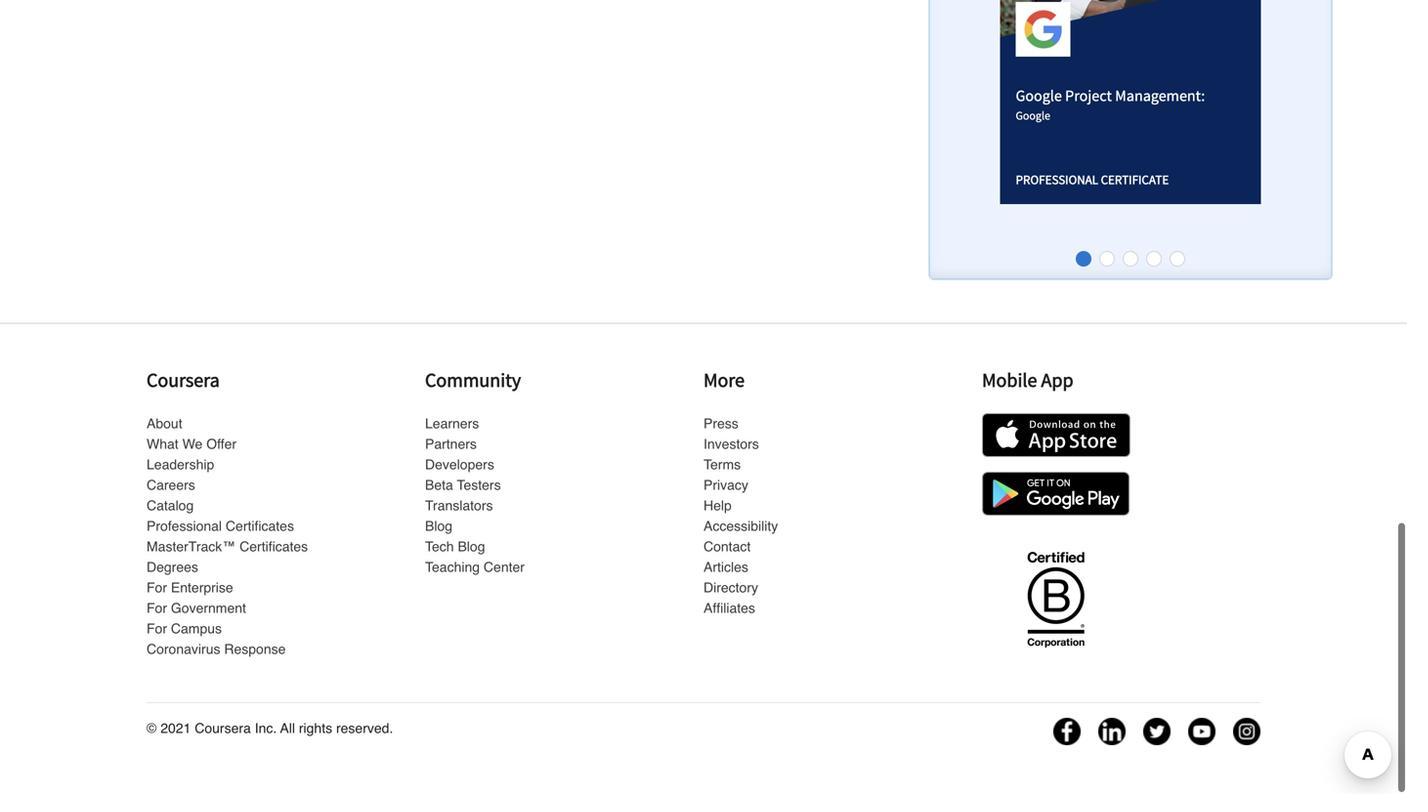 Task type: locate. For each thing, give the bounding box(es) containing it.
google left project
[[1016, 86, 1063, 106]]

about what we offer leadership careers catalog professional certificates mastertrack™ certificates degrees for enterprise for government for campus coronavirus response
[[147, 416, 308, 657]]

coursera left inc.
[[195, 721, 251, 737]]

for up coronavirus at the left
[[147, 621, 167, 637]]

for government link
[[147, 601, 246, 616]]

coursera
[[147, 368, 220, 392], [195, 721, 251, 737]]

contact
[[704, 539, 751, 555]]

certificates down professional certificates link
[[240, 539, 308, 555]]

1 vertical spatial for
[[147, 601, 167, 616]]

help
[[704, 498, 732, 514]]

coronavirus
[[147, 642, 220, 657]]

©
[[147, 721, 157, 737]]

affiliates
[[704, 601, 756, 616]]

blog up teaching center "link"
[[458, 539, 485, 555]]

blog up 'tech'
[[425, 519, 453, 534]]

© 2021 coursera inc. all rights reserved.
[[147, 721, 393, 737]]

partners link
[[425, 436, 477, 452]]

0 vertical spatial for
[[147, 580, 167, 596]]

for
[[147, 580, 167, 596], [147, 601, 167, 616], [147, 621, 167, 637]]

teaching center link
[[425, 560, 525, 575]]

partners
[[425, 436, 477, 452]]

press link
[[704, 416, 739, 432]]

developers link
[[425, 457, 495, 473]]

testers
[[457, 478, 501, 493]]

google up professional
[[1016, 108, 1051, 123]]

more
[[704, 368, 745, 392]]

2 vertical spatial for
[[147, 621, 167, 637]]

investors link
[[704, 436, 760, 452]]

articles link
[[704, 560, 749, 575]]

google
[[1016, 86, 1063, 106], [1016, 108, 1051, 123]]

learners link
[[425, 416, 479, 432]]

tech blog link
[[425, 539, 485, 555]]

1 horizontal spatial blog
[[458, 539, 485, 555]]

learners partners developers beta testers translators blog tech blog teaching center
[[425, 416, 525, 575]]

for up for campus link
[[147, 601, 167, 616]]

mastertrack™ certificates link
[[147, 539, 308, 555]]

what we offer link
[[147, 436, 237, 452]]

tech
[[425, 539, 454, 555]]

1 vertical spatial blog
[[458, 539, 485, 555]]

google image
[[1024, 10, 1063, 49]]

coursera logo image
[[1016, 541, 1097, 658]]

certificates up mastertrack™ certificates link
[[226, 519, 294, 534]]

rights
[[299, 721, 333, 737]]

1 google from the top
[[1016, 86, 1063, 106]]

catalog link
[[147, 498, 194, 514]]

accessibility link
[[704, 519, 779, 534]]

for down the degrees at left
[[147, 580, 167, 596]]

1 vertical spatial coursera
[[195, 721, 251, 737]]

mastertrack™
[[147, 539, 236, 555]]

certificates
[[226, 519, 294, 534], [240, 539, 308, 555]]

0 vertical spatial google
[[1016, 86, 1063, 106]]

1 vertical spatial google
[[1016, 108, 1051, 123]]

inc.
[[255, 721, 277, 737]]

directory
[[704, 580, 759, 596]]

tab list
[[1073, 251, 1190, 272]]

0 vertical spatial certificates
[[226, 519, 294, 534]]

beta testers link
[[425, 478, 501, 493]]

certificate
[[1102, 171, 1170, 188]]

press investors terms privacy help accessibility contact articles directory affiliates
[[704, 416, 779, 616]]

blog link
[[425, 519, 453, 534]]

0 vertical spatial coursera
[[147, 368, 220, 392]]

professional certificate
[[1016, 171, 1170, 188]]

2 google from the top
[[1016, 108, 1051, 123]]

coursera up about link
[[147, 368, 220, 392]]

blog
[[425, 519, 453, 534], [458, 539, 485, 555]]

articles
[[704, 560, 749, 575]]

0 vertical spatial blog
[[425, 519, 453, 534]]

degrees link
[[147, 560, 198, 575]]

google project management: image
[[1001, 0, 1262, 37]]



Task type: describe. For each thing, give the bounding box(es) containing it.
careers
[[147, 478, 195, 493]]

catalog
[[147, 498, 194, 514]]

contact link
[[704, 539, 751, 555]]

professional
[[1016, 171, 1099, 188]]

affiliates link
[[704, 601, 756, 616]]

teaching
[[425, 560, 480, 575]]

3 for from the top
[[147, 621, 167, 637]]

translators link
[[425, 498, 493, 514]]

directory link
[[704, 580, 759, 596]]

2021
[[161, 721, 191, 737]]

all
[[280, 721, 295, 737]]

offer
[[207, 436, 237, 452]]

project
[[1066, 86, 1113, 106]]

press
[[704, 416, 739, 432]]

about link
[[147, 416, 182, 432]]

2 for from the top
[[147, 601, 167, 616]]

for enterprise link
[[147, 580, 233, 596]]

leadership link
[[147, 457, 214, 473]]

developers
[[425, 457, 495, 473]]

privacy link
[[704, 478, 749, 493]]

privacy
[[704, 478, 749, 493]]

about
[[147, 416, 182, 432]]

accessibility
[[704, 519, 779, 534]]

careers link
[[147, 478, 195, 493]]

0 horizontal spatial blog
[[425, 519, 453, 534]]

enterprise
[[171, 580, 233, 596]]

translators
[[425, 498, 493, 514]]

beta
[[425, 478, 453, 493]]

coronavirus response link
[[147, 642, 286, 657]]

professional certificates link
[[147, 519, 294, 534]]

what
[[147, 436, 179, 452]]

professional
[[147, 519, 222, 534]]

help link
[[704, 498, 732, 514]]

terms link
[[704, 457, 741, 473]]

mobile app
[[983, 368, 1074, 392]]

1 vertical spatial certificates
[[240, 539, 308, 555]]

government
[[171, 601, 246, 616]]

for campus link
[[147, 621, 222, 637]]

reserved.
[[336, 721, 393, 737]]

leadership
[[147, 457, 214, 473]]

management:
[[1116, 86, 1206, 106]]

center
[[484, 560, 525, 575]]

community
[[425, 368, 521, 392]]

mobile
[[983, 368, 1038, 392]]

google project management: google
[[1016, 86, 1206, 123]]

learners
[[425, 416, 479, 432]]

campus
[[171, 621, 222, 637]]

response
[[224, 642, 286, 657]]

app
[[1042, 368, 1074, 392]]

investors
[[704, 436, 760, 452]]

terms
[[704, 457, 741, 473]]

degrees
[[147, 560, 198, 575]]

we
[[182, 436, 203, 452]]

1 for from the top
[[147, 580, 167, 596]]



Task type: vqa. For each thing, say whether or not it's contained in the screenshot.
second Google
yes



